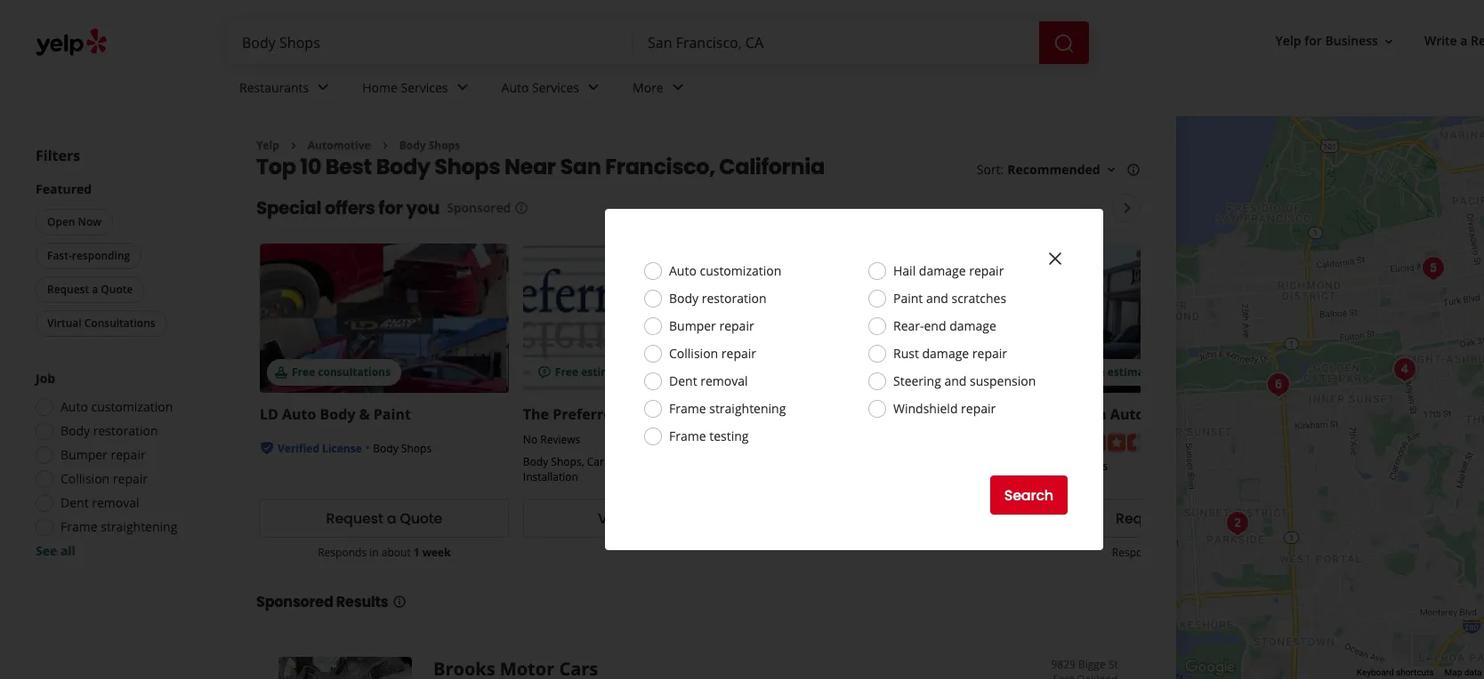 Task type: locate. For each thing, give the bounding box(es) containing it.
24 chevron down v2 image for auto services
[[583, 77, 604, 98]]

request a quote inside featured group
[[47, 282, 133, 297]]

in for responds in about
[[1164, 546, 1173, 561]]

0 horizontal spatial sponsored
[[256, 593, 333, 614]]

verified
[[278, 442, 319, 457]]

free consultations
[[292, 365, 391, 380]]

restaurants link
[[225, 64, 348, 116]]

auto customization
[[669, 263, 782, 279], [61, 399, 173, 416]]

free right 16 free estimates v2 icon
[[555, 365, 579, 380]]

offers
[[325, 196, 375, 221]]

option group containing job
[[30, 370, 221, 561]]

a
[[1461, 32, 1468, 49], [92, 282, 98, 297], [387, 509, 396, 529], [1177, 509, 1186, 529]]

2 horizontal spatial free estimates link
[[1050, 244, 1299, 394]]

dent removal inside search dialog
[[669, 373, 748, 390]]

sponsored results
[[256, 593, 388, 614]]

4 free from the left
[[1082, 365, 1105, 380]]

hail
[[894, 263, 916, 279]]

installation
[[523, 470, 578, 485]]

0 horizontal spatial 16 info v2 image
[[392, 596, 406, 610]]

body
[[399, 138, 426, 153], [376, 153, 430, 182], [669, 290, 699, 307], [320, 405, 356, 425], [1148, 405, 1184, 425], [61, 423, 90, 440], [373, 442, 398, 457], [523, 455, 548, 470], [1050, 459, 1075, 474]]

for left business
[[1305, 32, 1322, 49]]

quote up "1"
[[400, 509, 443, 529]]

frame
[[669, 400, 706, 417], [669, 428, 706, 445], [61, 519, 98, 536]]

free estimates down the "rust"
[[818, 365, 897, 380]]

collision up all at left bottom
[[61, 471, 110, 488]]

1 in from the left
[[370, 546, 379, 561]]

2 free estimates from the left
[[818, 365, 897, 380]]

dent removal up frame testing
[[669, 373, 748, 390]]

repair
[[969, 263, 1004, 279], [720, 318, 754, 335], [722, 345, 756, 362], [973, 345, 1007, 362], [961, 400, 996, 417], [111, 447, 146, 464], [113, 471, 148, 488]]

sponsored
[[447, 200, 511, 217], [256, 593, 333, 614]]

stereo
[[709, 455, 742, 470]]

1 horizontal spatial 24 chevron down v2 image
[[583, 77, 604, 98]]

frame straightening inside option group
[[61, 519, 177, 536]]

2 vertical spatial damage
[[922, 345, 969, 362]]

0 horizontal spatial dent removal
[[61, 495, 139, 512]]

paint right &
[[374, 405, 411, 425]]

shortcuts
[[1396, 668, 1434, 678]]

in left "1"
[[370, 546, 379, 561]]

1 horizontal spatial paint
[[894, 290, 923, 307]]

0 vertical spatial frame straightening
[[669, 400, 786, 417]]

0 horizontal spatial 24 chevron down v2 image
[[452, 77, 473, 98]]

search dialog
[[0, 0, 1484, 680]]

16 free estimates v2 image
[[537, 366, 552, 380]]

body shops right 16 chevron right v2 image
[[399, 138, 460, 153]]

automotive
[[308, 138, 371, 153]]

yelp inside button
[[1276, 32, 1302, 49]]

1 vertical spatial frame straightening
[[61, 519, 177, 536]]

about for responds in about 1 week
[[382, 546, 411, 561]]

yelp for business button
[[1269, 25, 1403, 57]]

1 horizontal spatial auto customization
[[669, 263, 782, 279]]

0 horizontal spatial removal
[[92, 495, 139, 512]]

collision up frame testing
[[669, 345, 718, 362]]

request a quote
[[47, 282, 133, 297], [326, 509, 443, 529]]

2 horizontal spatial request
[[1116, 509, 1173, 529]]

request a quote button up responds in about 1 week
[[260, 500, 509, 539]]

1 horizontal spatial free estimates link
[[786, 244, 1035, 394]]

estimates up german auto body
[[1108, 365, 1161, 380]]

0 vertical spatial dent removal
[[669, 373, 748, 390]]

search image
[[1054, 33, 1075, 54]]

shops down 4.4 star rating image
[[1078, 459, 1108, 474]]

body shops right license
[[373, 442, 432, 457]]

responds up sponsored results
[[318, 546, 367, 561]]

0 horizontal spatial collision
[[61, 471, 110, 488]]

2 estimates from the left
[[845, 365, 897, 380]]

0 vertical spatial body restoration
[[669, 290, 767, 307]]

0 horizontal spatial for
[[379, 196, 403, 221]]

map
[[1445, 668, 1463, 678]]

1 horizontal spatial frame straightening
[[669, 400, 786, 417]]

body inside the preferred image no reviews body shops, car window tinting, car stereo installation
[[523, 455, 548, 470]]

collision inside search dialog
[[669, 345, 718, 362]]

1 free from the left
[[292, 365, 315, 380]]

1 responds from the left
[[318, 546, 367, 561]]

0 vertical spatial collision repair
[[669, 345, 756, 362]]

virtual consultations
[[47, 316, 155, 331]]

quote inside body shops request a quote
[[1190, 509, 1232, 529]]

stan carlsen body shop image
[[1388, 352, 1423, 388], [1388, 352, 1423, 388]]

1 vertical spatial collision repair
[[61, 471, 148, 488]]

1 horizontal spatial dent removal
[[669, 373, 748, 390]]

for left you
[[379, 196, 403, 221]]

and
[[926, 290, 949, 307], [945, 373, 967, 390]]

damage down the "rear-end damage"
[[922, 345, 969, 362]]

yelp
[[1276, 32, 1302, 49], [256, 138, 279, 153]]

free estimates link for request
[[1050, 244, 1299, 394]]

request a quote down fast-responding 'button'
[[47, 282, 133, 297]]

0 vertical spatial customization
[[700, 263, 782, 279]]

fast-responding
[[47, 248, 130, 263]]

1 free estimates link from the left
[[523, 244, 772, 394]]

home services link
[[348, 64, 487, 116]]

responds for responds in about
[[1112, 546, 1161, 561]]

1 estimates from the left
[[581, 365, 634, 380]]

0 horizontal spatial body restoration
[[61, 423, 158, 440]]

rear-
[[894, 318, 924, 335]]

free right 16 free consultations v2 image
[[292, 365, 315, 380]]

0 vertical spatial yelp
[[1276, 32, 1302, 49]]

about left "1"
[[382, 546, 411, 561]]

see all
[[36, 543, 76, 560]]

body shops
[[399, 138, 460, 153], [373, 442, 432, 457]]

close image
[[1045, 248, 1066, 269]]

1 horizontal spatial estimates
[[845, 365, 897, 380]]

free estimates up german auto body
[[1082, 365, 1161, 380]]

a left re
[[1461, 32, 1468, 49]]

option group
[[30, 370, 221, 561]]

1 vertical spatial and
[[945, 373, 967, 390]]

quote
[[101, 282, 133, 297], [400, 509, 443, 529], [1190, 509, 1232, 529]]

0 vertical spatial restoration
[[702, 290, 767, 307]]

1 horizontal spatial bumper repair
[[669, 318, 754, 335]]

24 chevron down v2 image right home services
[[452, 77, 473, 98]]

search
[[1004, 485, 1054, 506]]

a up responds in about at the right of the page
[[1177, 509, 1186, 529]]

st
[[1109, 658, 1118, 673]]

frame up frame testing
[[669, 400, 706, 417]]

estimates down the "rust"
[[845, 365, 897, 380]]

1 horizontal spatial removal
[[701, 373, 748, 390]]

1 vertical spatial body restoration
[[61, 423, 158, 440]]

0 vertical spatial straightening
[[710, 400, 786, 417]]

1 vertical spatial request a quote
[[326, 509, 443, 529]]

2 in from the left
[[1164, 546, 1173, 561]]

a down fast-responding 'button'
[[92, 282, 98, 297]]

special
[[256, 196, 321, 221]]

in down body shops request a quote
[[1164, 546, 1173, 561]]

0 vertical spatial collision
[[669, 345, 718, 362]]

top
[[256, 153, 296, 182]]

2 horizontal spatial quote
[[1190, 509, 1232, 529]]

2 vertical spatial collision
[[61, 471, 110, 488]]

2 services from the left
[[532, 79, 579, 96]]

0 vertical spatial 16 info v2 image
[[1126, 163, 1141, 177]]

free up carstar
[[818, 365, 842, 380]]

google image
[[1181, 657, 1239, 680]]

1 vertical spatial body shops
[[373, 442, 432, 457]]

and down rust damage repair
[[945, 373, 967, 390]]

0 horizontal spatial estimates
[[581, 365, 634, 380]]

services inside 'link'
[[401, 79, 448, 96]]

0 horizontal spatial customization
[[91, 399, 173, 416]]

0 vertical spatial removal
[[701, 373, 748, 390]]

1 24 chevron down v2 image from the left
[[452, 77, 473, 98]]

request a quote up responds in about 1 week
[[326, 509, 443, 529]]

services up "top 10 best body shops near san francisco, california"
[[532, 79, 579, 96]]

filters
[[36, 146, 80, 166]]

1 services from the left
[[401, 79, 448, 96]]

dent
[[669, 373, 697, 390], [61, 495, 89, 512]]

1 horizontal spatial sponsored
[[447, 200, 511, 217]]

verified license
[[278, 442, 362, 457]]

3 free estimates link from the left
[[1050, 244, 1299, 394]]

straightening
[[710, 400, 786, 417], [101, 519, 177, 536]]

0 horizontal spatial in
[[370, 546, 379, 561]]

0 horizontal spatial bumper repair
[[61, 447, 146, 464]]

a inside group
[[92, 282, 98, 297]]

1 horizontal spatial dent
[[669, 373, 697, 390]]

quote inside featured group
[[101, 282, 133, 297]]

1 horizontal spatial collision
[[669, 345, 718, 362]]

frame straightening up all at left bottom
[[61, 519, 177, 536]]

1 about from the left
[[382, 546, 411, 561]]

car right "shops,"
[[587, 455, 604, 470]]

1 horizontal spatial car
[[690, 455, 707, 470]]

dent removal inside option group
[[61, 495, 139, 512]]

sponsored left 16 info v2 image
[[447, 200, 511, 217]]

request a quote button up responds in about at the right of the page
[[1050, 500, 1299, 539]]

map region
[[1065, 14, 1484, 680]]

24 chevron down v2 image inside the more link
[[667, 77, 689, 98]]

restoration inside option group
[[93, 423, 158, 440]]

steering
[[894, 373, 941, 390]]

None search field
[[228, 21, 1093, 64]]

24 chevron down v2 image right more
[[667, 77, 689, 98]]

1 horizontal spatial services
[[532, 79, 579, 96]]

free estimates for german auto body
[[1082, 365, 1161, 380]]

write
[[1425, 32, 1457, 49]]

0 vertical spatial dent
[[669, 373, 697, 390]]

yelp for yelp link
[[256, 138, 279, 153]]

1 vertical spatial bumper
[[61, 447, 108, 464]]

bigge
[[1079, 658, 1106, 673]]

16 info v2 image up next image
[[1126, 163, 1141, 177]]

1 vertical spatial auto customization
[[61, 399, 173, 416]]

shops inside body shops request a quote
[[1078, 459, 1108, 474]]

car left "stereo"
[[690, 455, 707, 470]]

1 horizontal spatial collision repair
[[669, 345, 756, 362]]

map data 
[[1445, 668, 1484, 678]]

german auto body link
[[1050, 405, 1184, 425]]

request up responds in about at the right of the page
[[1116, 509, 1173, 529]]

dent up all at left bottom
[[61, 495, 89, 512]]

1 vertical spatial sponsored
[[256, 593, 333, 614]]

1 horizontal spatial 16 info v2 image
[[1126, 163, 1141, 177]]

free
[[292, 365, 315, 380], [555, 365, 579, 380], [818, 365, 842, 380], [1082, 365, 1105, 380]]

customization inside option group
[[91, 399, 173, 416]]

virtual
[[47, 316, 82, 331]]

1 horizontal spatial restoration
[[702, 290, 767, 307]]

1 vertical spatial for
[[379, 196, 403, 221]]

about down body shops request a quote
[[1176, 546, 1205, 561]]

16 chevron right v2 image
[[378, 139, 392, 153]]

24 chevron down v2 image right auto services in the left top of the page
[[583, 77, 604, 98]]

0 horizontal spatial about
[[382, 546, 411, 561]]

removal inside search dialog
[[701, 373, 748, 390]]

scratches
[[952, 290, 1007, 307]]

1 vertical spatial customization
[[91, 399, 173, 416]]

2 about from the left
[[1176, 546, 1205, 561]]

see all button
[[36, 543, 76, 560]]

request
[[47, 282, 89, 297], [326, 509, 383, 529], [1116, 509, 1173, 529]]

3 24 chevron down v2 image from the left
[[667, 77, 689, 98]]

collision down steering and suspension
[[938, 405, 998, 425]]

1 horizontal spatial for
[[1305, 32, 1322, 49]]

bumper
[[669, 318, 716, 335], [61, 447, 108, 464]]

free up german
[[1082, 365, 1105, 380]]

frame up all at left bottom
[[61, 519, 98, 536]]

responds down body shops request a quote
[[1112, 546, 1161, 561]]

frame up tinting,
[[669, 428, 706, 445]]

services right home
[[401, 79, 448, 96]]

yelp for yelp for business
[[1276, 32, 1302, 49]]

carstar
[[786, 405, 850, 425]]

restoration inside search dialog
[[702, 290, 767, 307]]

quote up consultations
[[101, 282, 133, 297]]

sponsored for sponsored
[[447, 200, 511, 217]]

0 vertical spatial for
[[1305, 32, 1322, 49]]

automotive link
[[308, 138, 371, 153]]

paint up rear-
[[894, 290, 923, 307]]

2 horizontal spatial estimates
[[1108, 365, 1161, 380]]

1 horizontal spatial customization
[[700, 263, 782, 279]]

1 vertical spatial dent removal
[[61, 495, 139, 512]]

0 horizontal spatial request a quote
[[47, 282, 133, 297]]

and up end
[[926, 290, 949, 307]]

sponsored for sponsored results
[[256, 593, 333, 614]]

3 estimates from the left
[[1108, 365, 1161, 380]]

0 vertical spatial bumper repair
[[669, 318, 754, 335]]

0 horizontal spatial paint
[[374, 405, 411, 425]]

dent removal up all at left bottom
[[61, 495, 139, 512]]

featured
[[36, 181, 92, 198]]

auto inside business categories element
[[502, 79, 529, 96]]

frame straightening inside search dialog
[[669, 400, 786, 417]]

a inside 'element'
[[1461, 32, 1468, 49]]

request up virtual
[[47, 282, 89, 297]]

request a quote button down fast-responding 'button'
[[36, 277, 145, 303]]

2 responds from the left
[[1112, 546, 1161, 561]]

quote up responds in about at the right of the page
[[1190, 509, 1232, 529]]

1 vertical spatial straightening
[[101, 519, 177, 536]]

suspension
[[970, 373, 1036, 390]]

1 horizontal spatial in
[[1164, 546, 1173, 561]]

1
[[414, 546, 420, 561]]

straightening inside search dialog
[[710, 400, 786, 417]]

frame straightening up testing
[[669, 400, 786, 417]]

write a re
[[1425, 32, 1484, 49]]

yelp left 16 chevron right v2 icon
[[256, 138, 279, 153]]

collision repair inside option group
[[61, 471, 148, 488]]

bumper repair inside option group
[[61, 447, 146, 464]]

parkside paint & body shop image
[[1220, 506, 1256, 542]]

0 vertical spatial and
[[926, 290, 949, 307]]

shops right license
[[401, 442, 432, 457]]

tinting,
[[650, 455, 687, 470]]

frame straightening
[[669, 400, 786, 417], [61, 519, 177, 536]]

1 vertical spatial bumper repair
[[61, 447, 146, 464]]

removal
[[701, 373, 748, 390], [92, 495, 139, 512]]

1 vertical spatial 16 info v2 image
[[392, 596, 406, 610]]

restoration
[[702, 290, 767, 307], [93, 423, 158, 440]]

consultations
[[84, 316, 155, 331]]

0 horizontal spatial car
[[587, 455, 604, 470]]

and for paint
[[926, 290, 949, 307]]

0 horizontal spatial yelp
[[256, 138, 279, 153]]

0 horizontal spatial free estimates
[[555, 365, 634, 380]]

0 horizontal spatial free estimates link
[[523, 244, 772, 394]]

a up responds in about 1 week
[[387, 509, 396, 529]]

rust damage repair
[[894, 345, 1007, 362]]

in
[[370, 546, 379, 561], [1164, 546, 1173, 561]]

damage down scratches
[[950, 318, 997, 335]]

1 vertical spatial yelp
[[256, 138, 279, 153]]

0 vertical spatial request a quote
[[47, 282, 133, 297]]

collision repair up frame testing
[[669, 345, 756, 362]]

1 horizontal spatial yelp
[[1276, 32, 1302, 49]]

24 chevron down v2 image inside 'home services' 'link'
[[452, 77, 473, 98]]

carstar auto world collision link
[[786, 405, 998, 425]]

0 horizontal spatial restoration
[[93, 423, 158, 440]]

24 chevron down v2 image inside auto services link
[[583, 77, 604, 98]]

0 vertical spatial bumper
[[669, 318, 716, 335]]

near
[[505, 153, 556, 182]]

collision repair up all at left bottom
[[61, 471, 148, 488]]

0 horizontal spatial bumper
[[61, 447, 108, 464]]

estimates up the preferred image link
[[581, 365, 634, 380]]

free estimates up the preferred image link
[[555, 365, 634, 380]]

0 horizontal spatial frame straightening
[[61, 519, 177, 536]]

damage up paint and scratches
[[919, 263, 966, 279]]

paint and scratches
[[894, 290, 1007, 307]]

request up responds in about 1 week
[[326, 509, 383, 529]]

about
[[382, 546, 411, 561], [1176, 546, 1205, 561]]

customization inside search dialog
[[700, 263, 782, 279]]

0 horizontal spatial services
[[401, 79, 448, 96]]

2 car from the left
[[690, 455, 707, 470]]

end
[[924, 318, 947, 335]]

week
[[422, 546, 451, 561]]

straightening inside option group
[[101, 519, 177, 536]]

keyboard shortcuts button
[[1357, 668, 1434, 680]]

dent inside search dialog
[[669, 373, 697, 390]]

16 free consultations v2 image
[[274, 366, 288, 380]]

0 horizontal spatial responds
[[318, 546, 367, 561]]

1 horizontal spatial request a quote
[[326, 509, 443, 529]]

free estimates link
[[523, 244, 772, 394], [786, 244, 1035, 394], [1050, 244, 1299, 394]]

0 horizontal spatial request
[[47, 282, 89, 297]]

3 free estimates from the left
[[1082, 365, 1161, 380]]

estimates for carstar auto world collision
[[845, 365, 897, 380]]

responds in about
[[1112, 546, 1208, 561]]

damage
[[919, 263, 966, 279], [950, 318, 997, 335], [922, 345, 969, 362]]

1 horizontal spatial body restoration
[[669, 290, 767, 307]]

sponsored left results
[[256, 593, 333, 614]]

body restoration
[[669, 290, 767, 307], [61, 423, 158, 440]]

16 chevron down v2 image
[[1382, 34, 1396, 49]]

16 info v2 image
[[1126, 163, 1141, 177], [392, 596, 406, 610]]

body inside search dialog
[[669, 290, 699, 307]]

frame inside option group
[[61, 519, 98, 536]]

open now button
[[36, 209, 113, 236]]

dent up frame testing
[[669, 373, 697, 390]]

yelp left business
[[1276, 32, 1302, 49]]

bumper repair inside search dialog
[[669, 318, 754, 335]]

for
[[1305, 32, 1322, 49], [379, 196, 403, 221]]

16 info v2 image right results
[[392, 596, 406, 610]]

shops right 16 chevron right v2 image
[[429, 138, 460, 153]]

0 vertical spatial auto customization
[[669, 263, 782, 279]]

2 24 chevron down v2 image from the left
[[583, 77, 604, 98]]

bumper inside option group
[[61, 447, 108, 464]]

1 horizontal spatial about
[[1176, 546, 1205, 561]]

responds
[[318, 546, 367, 561], [1112, 546, 1161, 561]]

0 horizontal spatial collision repair
[[61, 471, 148, 488]]

california
[[719, 153, 825, 182]]

24 chevron down v2 image
[[452, 77, 473, 98], [583, 77, 604, 98], [667, 77, 689, 98]]

services
[[401, 79, 448, 96], [532, 79, 579, 96]]

2 vertical spatial frame
[[61, 519, 98, 536]]



Task type: describe. For each thing, give the bounding box(es) containing it.
carstar sunset auto reconstruction image
[[1261, 367, 1297, 403]]

2 free estimates link from the left
[[786, 244, 1035, 394]]

auto customization inside search dialog
[[669, 263, 782, 279]]

data
[[1465, 668, 1482, 678]]

shops,
[[551, 455, 584, 470]]

sort:
[[977, 161, 1004, 178]]

free consultations link
[[260, 244, 509, 394]]

verified license button
[[278, 440, 362, 457]]

24 chevron down v2 image for home services
[[452, 77, 473, 98]]

1 vertical spatial collision
[[938, 405, 998, 425]]

yelp link
[[256, 138, 279, 153]]

previous image
[[1076, 198, 1097, 219]]

business categories element
[[225, 64, 1484, 116]]

world
[[892, 405, 934, 425]]

16 verified v2 image
[[260, 442, 274, 456]]

auto inside option group
[[61, 399, 88, 416]]

4.4 star rating image
[[1050, 434, 1146, 452]]

1 vertical spatial frame
[[669, 428, 706, 445]]

hail damage repair
[[894, 263, 1004, 279]]

0 vertical spatial frame
[[669, 400, 706, 417]]

body restoration inside search dialog
[[669, 290, 767, 307]]

image
[[625, 405, 668, 425]]

featured group
[[32, 181, 221, 341]]

0 vertical spatial body shops
[[399, 138, 460, 153]]

estimates for german auto body
[[1108, 365, 1161, 380]]

virtual consultations button
[[36, 311, 167, 337]]

services for home services
[[401, 79, 448, 96]]

3 free from the left
[[818, 365, 842, 380]]

no
[[523, 433, 538, 448]]

re
[[1471, 32, 1484, 49]]

2 horizontal spatial request a quote button
[[1050, 500, 1299, 539]]

responds for responds in about 1 week
[[318, 546, 367, 561]]

ld
[[260, 405, 278, 425]]

damage for hail damage repair
[[919, 263, 966, 279]]

san
[[560, 153, 601, 182]]

responding
[[72, 248, 130, 263]]

services for auto services
[[532, 79, 579, 96]]

about for responds in about
[[1176, 546, 1205, 561]]

free estimates link for image
[[523, 244, 772, 394]]

damage for rust damage repair
[[922, 345, 969, 362]]

open
[[47, 214, 75, 230]]

results
[[336, 593, 388, 614]]

german auto body
[[1050, 405, 1184, 425]]

shops up you
[[435, 153, 500, 182]]

2 free from the left
[[555, 365, 579, 380]]

user actions element
[[1262, 25, 1484, 61]]

9829
[[1051, 658, 1076, 673]]

open now
[[47, 214, 102, 230]]

request inside featured group
[[47, 282, 89, 297]]

view business link
[[523, 500, 772, 539]]

next image
[[1117, 198, 1138, 219]]

more link
[[619, 64, 703, 116]]

restaurants
[[239, 79, 309, 96]]

german
[[1050, 405, 1107, 425]]

body shops link
[[399, 138, 460, 153]]

16 chevron right v2 image
[[286, 139, 301, 153]]

in for responds in about 1 week
[[370, 546, 379, 561]]

1 horizontal spatial request
[[326, 509, 383, 529]]

write a re link
[[1418, 25, 1484, 57]]

request inside body shops request a quote
[[1116, 509, 1173, 529]]

will's auto body shop image
[[1416, 251, 1452, 286]]

auto services link
[[487, 64, 619, 116]]

reviews
[[540, 433, 580, 448]]

the preferred image link
[[523, 405, 668, 425]]

ld auto body & paint
[[260, 405, 411, 425]]

keyboard
[[1357, 668, 1394, 678]]

collision inside option group
[[61, 471, 110, 488]]

auto inside search dialog
[[669, 263, 697, 279]]

frame testing
[[669, 428, 749, 445]]

home services
[[362, 79, 448, 96]]

business
[[1326, 32, 1378, 49]]

1 vertical spatial removal
[[92, 495, 139, 512]]

1 free estimates from the left
[[555, 365, 634, 380]]

business
[[635, 509, 697, 529]]

0 horizontal spatial request a quote button
[[36, 277, 145, 303]]

windshield
[[894, 400, 958, 417]]

view
[[598, 509, 632, 529]]

body shops request a quote
[[1050, 459, 1232, 529]]

10
[[300, 153, 321, 182]]

bumper inside search dialog
[[669, 318, 716, 335]]

1 vertical spatial paint
[[374, 405, 411, 425]]

0 horizontal spatial auto customization
[[61, 399, 173, 416]]

24 chevron down v2 image
[[313, 77, 334, 98]]

auto services
[[502, 79, 579, 96]]

search button
[[990, 476, 1068, 515]]

paint inside search dialog
[[894, 290, 923, 307]]

free estimates for carstar auto world collision
[[818, 365, 897, 380]]

1 vertical spatial damage
[[950, 318, 997, 335]]

top 10 best body shops near san francisco, california
[[256, 153, 825, 182]]

job
[[36, 370, 55, 387]]

ld auto body & paint link
[[260, 405, 411, 425]]

francisco,
[[605, 153, 715, 182]]

view business
[[598, 509, 697, 529]]

collision repair inside search dialog
[[669, 345, 756, 362]]

1 horizontal spatial quote
[[400, 509, 443, 529]]

consultations
[[318, 365, 391, 380]]

more
[[633, 79, 664, 96]]

16 info v2 image
[[515, 201, 529, 216]]

you
[[406, 196, 440, 221]]

responds in about 1 week
[[318, 546, 451, 561]]

the
[[523, 405, 549, 425]]

1 car from the left
[[587, 455, 604, 470]]

steering and suspension
[[894, 373, 1036, 390]]

the preferred image no reviews body shops, car window tinting, car stereo installation
[[523, 405, 742, 485]]

for inside button
[[1305, 32, 1322, 49]]

&
[[359, 405, 370, 425]]

all
[[60, 543, 76, 560]]

windshield repair
[[894, 400, 996, 417]]

body inside body shops request a quote
[[1050, 459, 1075, 474]]

1 horizontal spatial request a quote button
[[260, 500, 509, 539]]

body restoration inside option group
[[61, 423, 158, 440]]

24 chevron down v2 image for more
[[667, 77, 689, 98]]

fast-
[[47, 248, 72, 263]]

1 vertical spatial dent
[[61, 495, 89, 512]]

keyboard shortcuts
[[1357, 668, 1434, 678]]

a inside body shops request a quote
[[1177, 509, 1186, 529]]

window
[[607, 455, 647, 470]]

see
[[36, 543, 57, 560]]

best
[[326, 153, 372, 182]]

now
[[78, 214, 102, 230]]

rear-end damage
[[894, 318, 997, 335]]

body inside option group
[[61, 423, 90, 440]]

preferred
[[553, 405, 621, 425]]

9829 bigge st
[[1051, 658, 1118, 673]]

and for steering
[[945, 373, 967, 390]]



Task type: vqa. For each thing, say whether or not it's contained in the screenshot.
the rightmost Car
yes



